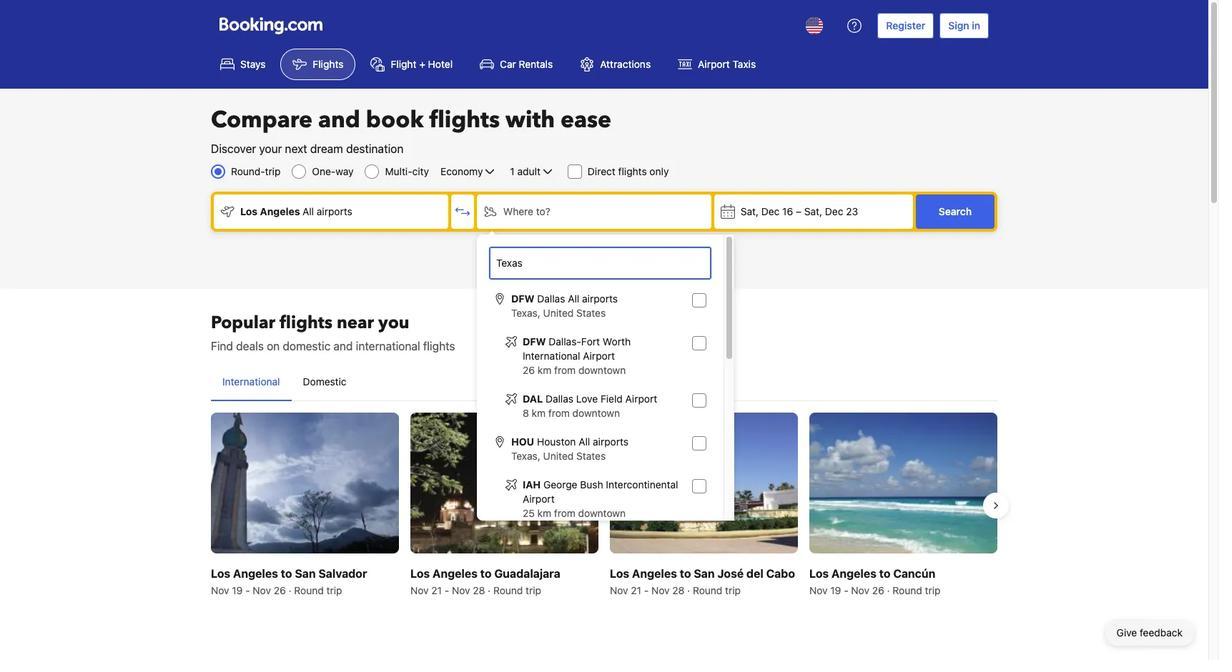 Task type: locate. For each thing, give the bounding box(es) containing it.
2 vertical spatial all
[[579, 436, 591, 448]]

states up fort
[[577, 307, 606, 319]]

san left josé
[[694, 568, 715, 580]]

to inside los angeles to cancún nov 19 - nov 26 · round trip
[[880, 568, 891, 580]]

3 to from the left
[[680, 568, 692, 580]]

tab list
[[211, 363, 998, 402]]

san
[[295, 568, 316, 580], [694, 568, 715, 580]]

international inside international button
[[223, 376, 280, 388]]

4 · from the left
[[888, 585, 891, 597]]

los angeles to guadalajara image
[[411, 413, 599, 554]]

los inside los angeles to san josé del cabo nov 21 - nov 28 · round trip
[[610, 568, 630, 580]]

san for josé
[[694, 568, 715, 580]]

26
[[523, 364, 535, 376], [274, 585, 286, 597], [873, 585, 885, 597]]

international
[[523, 350, 581, 362], [223, 376, 280, 388]]

search button
[[917, 195, 995, 229]]

0 vertical spatial airports
[[317, 205, 353, 218]]

guadalajara
[[495, 568, 561, 580]]

trip inside los angeles to san josé del cabo nov 21 - nov 28 · round trip
[[726, 585, 741, 597]]

trip down salvador
[[327, 585, 342, 597]]

km inside dal dallas love field airport 8 km from downtown
[[532, 407, 546, 419]]

george
[[544, 479, 578, 491]]

nov
[[211, 585, 229, 597], [253, 585, 271, 597], [411, 585, 429, 597], [452, 585, 470, 597], [610, 585, 629, 597], [652, 585, 670, 597], [810, 585, 828, 597], [852, 585, 870, 597]]

1 vertical spatial km
[[532, 407, 546, 419]]

0 vertical spatial from
[[555, 364, 576, 376]]

downtown down love
[[573, 407, 620, 419]]

downtown for fort
[[579, 364, 626, 376]]

sign
[[949, 19, 970, 31]]

united down houston
[[544, 450, 574, 462]]

2 round from the left
[[494, 585, 523, 597]]

del
[[747, 568, 764, 580]]

airports for dfw dallas all airports texas, united states
[[583, 293, 618, 305]]

26 inside los angeles to san salvador nov 19 - nov 26 · round trip
[[274, 585, 286, 597]]

los for los angeles to san josé del cabo
[[610, 568, 630, 580]]

2 19 from the left
[[831, 585, 842, 597]]

airport inside george bush intercontinental airport
[[523, 493, 555, 505]]

angeles inside los angeles to san salvador nov 19 - nov 26 · round trip
[[233, 568, 278, 580]]

1 horizontal spatial 21
[[631, 585, 642, 597]]

2 united from the top
[[544, 450, 574, 462]]

los angeles to san salvador nov 19 - nov 26 · round trip
[[211, 568, 367, 597]]

1 vertical spatial from
[[549, 407, 570, 419]]

1 vertical spatial all
[[568, 293, 580, 305]]

trip down josé
[[726, 585, 741, 597]]

united for houston
[[544, 450, 574, 462]]

houston
[[537, 436, 576, 448]]

los inside los angeles to san salvador nov 19 - nov 26 · round trip
[[211, 568, 231, 580]]

16
[[783, 205, 794, 218]]

texas, inside dfw dallas all airports texas, united states
[[512, 307, 541, 319]]

all inside hou houston all airports texas, united states
[[579, 436, 591, 448]]

2 horizontal spatial 26
[[873, 585, 885, 597]]

airport down fort
[[583, 350, 615, 362]]

round down salvador
[[294, 585, 324, 597]]

25 km from downtown
[[523, 507, 626, 519]]

one-
[[312, 165, 336, 177]]

where to?
[[504, 205, 551, 218]]

0 vertical spatial km
[[538, 364, 552, 376]]

discover
[[211, 142, 256, 155]]

all for dallas
[[568, 293, 580, 305]]

car rentals
[[500, 58, 553, 70]]

trip inside los angeles to cancún nov 19 - nov 26 · round trip
[[926, 585, 941, 597]]

0 horizontal spatial 28
[[473, 585, 485, 597]]

2 dec from the left
[[826, 205, 844, 218]]

1 horizontal spatial san
[[694, 568, 715, 580]]

1 19 from the left
[[232, 585, 243, 597]]

booking.com logo image
[[220, 17, 323, 34], [220, 17, 323, 34]]

round inside los angeles to san josé del cabo nov 21 - nov 28 · round trip
[[693, 585, 723, 597]]

airports down airport or city "text box"
[[583, 293, 618, 305]]

downtown up field
[[579, 364, 626, 376]]

international down dallas-
[[523, 350, 581, 362]]

downtown for bush
[[579, 507, 626, 519]]

0 vertical spatial all
[[303, 205, 314, 218]]

7 nov from the left
[[810, 585, 828, 597]]

2 21 from the left
[[631, 585, 642, 597]]

- inside los angeles to cancún nov 19 - nov 26 · round trip
[[844, 585, 849, 597]]

6 nov from the left
[[652, 585, 670, 597]]

26 inside los angeles to cancún nov 19 - nov 26 · round trip
[[873, 585, 885, 597]]

from
[[555, 364, 576, 376], [549, 407, 570, 419], [554, 507, 576, 519]]

direct
[[588, 165, 616, 177]]

salvador
[[319, 568, 367, 580]]

international down deals
[[223, 376, 280, 388]]

2 - from the left
[[445, 585, 450, 597]]

sat, left 16
[[741, 205, 759, 218]]

km right 8
[[532, 407, 546, 419]]

next
[[285, 142, 307, 155]]

8 nov from the left
[[852, 585, 870, 597]]

1 horizontal spatial 26
[[523, 364, 535, 376]]

angeles for los angeles to cancún
[[832, 568, 877, 580]]

flights
[[430, 104, 500, 136], [619, 165, 647, 177], [280, 311, 333, 335], [423, 340, 456, 353]]

and down the near
[[334, 340, 353, 353]]

0 vertical spatial international
[[523, 350, 581, 362]]

2 san from the left
[[694, 568, 715, 580]]

trip down your
[[265, 165, 281, 177]]

trip down guadalajara
[[526, 585, 542, 597]]

4 to from the left
[[880, 568, 891, 580]]

texas, up dallas-fort worth international airport
[[512, 307, 541, 319]]

angeles inside los angeles to cancún nov 19 - nov 26 · round trip
[[832, 568, 877, 580]]

from for george
[[554, 507, 576, 519]]

states
[[577, 307, 606, 319], [577, 450, 606, 462]]

texas,
[[512, 307, 541, 319], [512, 450, 541, 462]]

· inside los angeles to cancún nov 19 - nov 26 · round trip
[[888, 585, 891, 597]]

0 vertical spatial downtown
[[579, 364, 626, 376]]

2 28 from the left
[[673, 585, 685, 597]]

1 vertical spatial downtown
[[573, 407, 620, 419]]

angeles inside los angeles to san josé del cabo nov 21 - nov 28 · round trip
[[633, 568, 678, 580]]

2 vertical spatial km
[[538, 507, 552, 519]]

flights inside the "compare and book flights with ease discover your next dream destination"
[[430, 104, 500, 136]]

los angeles all airports
[[240, 205, 353, 218]]

downtown
[[579, 364, 626, 376], [573, 407, 620, 419], [579, 507, 626, 519]]

los inside los angeles to cancún nov 19 - nov 26 · round trip
[[810, 568, 829, 580]]

united up dallas-
[[544, 307, 574, 319]]

1 horizontal spatial sat,
[[805, 205, 823, 218]]

los angeles to guadalajara nov 21 - nov 28 · round trip
[[411, 568, 561, 597]]

1 dec from the left
[[762, 205, 780, 218]]

downtown down george bush intercontinental airport
[[579, 507, 626, 519]]

from for dallas-
[[555, 364, 576, 376]]

los angeles to cancún nov 19 - nov 26 · round trip
[[810, 568, 941, 597]]

26 km from downtown
[[523, 364, 626, 376]]

1 horizontal spatial dec
[[826, 205, 844, 218]]

1 vertical spatial and
[[334, 340, 353, 353]]

to left cancún
[[880, 568, 891, 580]]

airport inside dal dallas love field airport 8 km from downtown
[[626, 393, 658, 405]]

round inside los angeles to san salvador nov 19 - nov 26 · round trip
[[294, 585, 324, 597]]

to for nov
[[281, 568, 292, 580]]

to for 19
[[880, 568, 891, 580]]

to inside los angeles to san josé del cabo nov 21 - nov 28 · round trip
[[680, 568, 692, 580]]

to left guadalajara
[[481, 568, 492, 580]]

round
[[294, 585, 324, 597], [494, 585, 523, 597], [693, 585, 723, 597], [893, 585, 923, 597]]

from down george
[[554, 507, 576, 519]]

direct flights only
[[588, 165, 669, 177]]

1 horizontal spatial international
[[523, 350, 581, 362]]

round down cancún
[[893, 585, 923, 597]]

dec left 23
[[826, 205, 844, 218]]

angeles for los angeles to san salvador
[[233, 568, 278, 580]]

1 21 from the left
[[432, 585, 442, 597]]

dfw inside dfw dallas all airports texas, united states
[[512, 293, 535, 305]]

los for los angeles to cancún
[[810, 568, 829, 580]]

dallas inside dfw dallas all airports texas, united states
[[538, 293, 566, 305]]

0 horizontal spatial international
[[223, 376, 280, 388]]

0 horizontal spatial 21
[[432, 585, 442, 597]]

1 horizontal spatial 19
[[831, 585, 842, 597]]

0 vertical spatial states
[[577, 307, 606, 319]]

airport left taxis
[[698, 58, 730, 70]]

1 vertical spatial united
[[544, 450, 574, 462]]

0 horizontal spatial 19
[[232, 585, 243, 597]]

san inside los angeles to san josé del cabo nov 21 - nov 28 · round trip
[[694, 568, 715, 580]]

flights left only
[[619, 165, 647, 177]]

1 united from the top
[[544, 307, 574, 319]]

0 vertical spatial dfw
[[512, 293, 535, 305]]

flights link
[[281, 49, 356, 80]]

josé
[[718, 568, 744, 580]]

los inside los angeles to guadalajara nov 21 - nov 28 · round trip
[[411, 568, 430, 580]]

1 texas, from the top
[[512, 307, 541, 319]]

airport taxis link
[[666, 49, 769, 80]]

1 vertical spatial states
[[577, 450, 606, 462]]

airports down dal dallas love field airport 8 km from downtown on the bottom of page
[[593, 436, 629, 448]]

2 to from the left
[[481, 568, 492, 580]]

car rentals link
[[468, 49, 565, 80]]

airports down 'one-way'
[[317, 205, 353, 218]]

0 vertical spatial dallas
[[538, 293, 566, 305]]

united inside hou houston all airports texas, united states
[[544, 450, 574, 462]]

1 adult button
[[509, 163, 557, 180]]

sat,
[[741, 205, 759, 218], [805, 205, 823, 218]]

states up bush
[[577, 450, 606, 462]]

1 vertical spatial airports
[[583, 293, 618, 305]]

0 vertical spatial and
[[318, 104, 361, 136]]

united
[[544, 307, 574, 319], [544, 450, 574, 462]]

los
[[240, 205, 258, 218], [211, 568, 231, 580], [411, 568, 430, 580], [610, 568, 630, 580], [810, 568, 829, 580]]

states for houston
[[577, 450, 606, 462]]

· inside los angeles to san josé del cabo nov 21 - nov 28 · round trip
[[688, 585, 691, 597]]

san inside los angeles to san salvador nov 19 - nov 26 · round trip
[[295, 568, 316, 580]]

dec left 16
[[762, 205, 780, 218]]

states inside hou houston all airports texas, united states
[[577, 450, 606, 462]]

region
[[200, 407, 1010, 604]]

popular flights near you find deals on domestic and international flights
[[211, 311, 456, 353]]

all right houston
[[579, 436, 591, 448]]

give feedback button
[[1106, 620, 1195, 646]]

flights up economy
[[430, 104, 500, 136]]

+
[[419, 58, 426, 70]]

multi-
[[385, 165, 413, 177]]

2 vertical spatial from
[[554, 507, 576, 519]]

trip down cancún
[[926, 585, 941, 597]]

dallas
[[538, 293, 566, 305], [546, 393, 574, 405]]

dfw
[[512, 293, 535, 305], [523, 336, 546, 348]]

airport right field
[[626, 393, 658, 405]]

1 san from the left
[[295, 568, 316, 580]]

to inside los angeles to guadalajara nov 21 - nov 28 · round trip
[[481, 568, 492, 580]]

to
[[281, 568, 292, 580], [481, 568, 492, 580], [680, 568, 692, 580], [880, 568, 891, 580]]

1 states from the top
[[577, 307, 606, 319]]

19 inside los angeles to cancún nov 19 - nov 26 · round trip
[[831, 585, 842, 597]]

0 horizontal spatial san
[[295, 568, 316, 580]]

rentals
[[519, 58, 553, 70]]

texas, down hou
[[512, 450, 541, 462]]

round down guadalajara
[[494, 585, 523, 597]]

dallas right dal
[[546, 393, 574, 405]]

airport
[[698, 58, 730, 70], [583, 350, 615, 362], [626, 393, 658, 405], [523, 493, 555, 505]]

-
[[246, 585, 250, 597], [445, 585, 450, 597], [645, 585, 649, 597], [844, 585, 849, 597]]

angeles inside los angeles to guadalajara nov 21 - nov 28 · round trip
[[433, 568, 478, 580]]

your
[[259, 142, 282, 155]]

united inside dfw dallas all airports texas, united states
[[544, 307, 574, 319]]

attractions
[[601, 58, 651, 70]]

3 · from the left
[[688, 585, 691, 597]]

popular
[[211, 311, 276, 335]]

0 vertical spatial texas,
[[512, 307, 541, 319]]

0 horizontal spatial 26
[[274, 585, 286, 597]]

1 vertical spatial dallas
[[546, 393, 574, 405]]

2 nov from the left
[[253, 585, 271, 597]]

1 - from the left
[[246, 585, 250, 597]]

2 texas, from the top
[[512, 450, 541, 462]]

km up dal
[[538, 364, 552, 376]]

1 horizontal spatial 28
[[673, 585, 685, 597]]

round down josé
[[693, 585, 723, 597]]

with
[[506, 104, 555, 136]]

city
[[413, 165, 429, 177]]

dallas up dallas-
[[538, 293, 566, 305]]

to left josé
[[680, 568, 692, 580]]

cabo
[[767, 568, 796, 580]]

3 - from the left
[[645, 585, 649, 597]]

sat, right the –
[[805, 205, 823, 218]]

sign in link
[[940, 13, 990, 39]]

1 · from the left
[[289, 585, 292, 597]]

trip inside los angeles to guadalajara nov 21 - nov 28 · round trip
[[526, 585, 542, 597]]

km right 25 on the bottom of the page
[[538, 507, 552, 519]]

and
[[318, 104, 361, 136], [334, 340, 353, 353]]

1
[[510, 165, 515, 177]]

all up dallas-
[[568, 293, 580, 305]]

to inside los angeles to san salvador nov 19 - nov 26 · round trip
[[281, 568, 292, 580]]

21 inside los angeles to san josé del cabo nov 21 - nov 28 · round trip
[[631, 585, 642, 597]]

all inside dfw dallas all airports texas, united states
[[568, 293, 580, 305]]

worth
[[603, 336, 631, 348]]

texas, inside hou houston all airports texas, united states
[[512, 450, 541, 462]]

1 vertical spatial dfw
[[523, 336, 546, 348]]

from inside dal dallas love field airport 8 km from downtown
[[549, 407, 570, 419]]

airports inside dfw dallas all airports texas, united states
[[583, 293, 618, 305]]

2 · from the left
[[488, 585, 491, 597]]

0 vertical spatial united
[[544, 307, 574, 319]]

1 round from the left
[[294, 585, 324, 597]]

from up houston
[[549, 407, 570, 419]]

4 - from the left
[[844, 585, 849, 597]]

iah
[[523, 479, 541, 491]]

to for 21
[[481, 568, 492, 580]]

from down dallas-fort worth international airport
[[555, 364, 576, 376]]

airports
[[317, 205, 353, 218], [583, 293, 618, 305], [593, 436, 629, 448]]

states inside dfw dallas all airports texas, united states
[[577, 307, 606, 319]]

1 28 from the left
[[473, 585, 485, 597]]

downtown inside dal dallas love field airport 8 km from downtown
[[573, 407, 620, 419]]

4 round from the left
[[893, 585, 923, 597]]

dallas for dallas love field airport
[[546, 393, 574, 405]]

0 horizontal spatial sat,
[[741, 205, 759, 218]]

1 vertical spatial texas,
[[512, 450, 541, 462]]

0 horizontal spatial dec
[[762, 205, 780, 218]]

and up dream
[[318, 104, 361, 136]]

angeles for los angeles to guadalajara
[[433, 568, 478, 580]]

way
[[336, 165, 354, 177]]

stays
[[240, 58, 266, 70]]

2 vertical spatial airports
[[593, 436, 629, 448]]

to left salvador
[[281, 568, 292, 580]]

dallas inside dal dallas love field airport 8 km from downtown
[[546, 393, 574, 405]]

3 round from the left
[[693, 585, 723, 597]]

airports inside hou houston all airports texas, united states
[[593, 436, 629, 448]]

28 inside los angeles to guadalajara nov 21 - nov 28 · round trip
[[473, 585, 485, 597]]

2 vertical spatial downtown
[[579, 507, 626, 519]]

1 vertical spatial international
[[223, 376, 280, 388]]

feedback
[[1141, 627, 1183, 639]]

2 states from the top
[[577, 450, 606, 462]]

all down the one-
[[303, 205, 314, 218]]

2 sat, from the left
[[805, 205, 823, 218]]

airport down iah
[[523, 493, 555, 505]]

1 to from the left
[[281, 568, 292, 580]]

san left salvador
[[295, 568, 316, 580]]



Task type: describe. For each thing, give the bounding box(es) containing it.
5 nov from the left
[[610, 585, 629, 597]]

23
[[847, 205, 859, 218]]

km for dfw
[[538, 364, 552, 376]]

register link
[[878, 13, 935, 39]]

international button
[[211, 363, 292, 401]]

dfw dallas all airports texas, united states
[[512, 293, 618, 319]]

19 inside los angeles to san salvador nov 19 - nov 26 · round trip
[[232, 585, 243, 597]]

in
[[973, 19, 981, 31]]

28 inside los angeles to san josé del cabo nov 21 - nov 28 · round trip
[[673, 585, 685, 597]]

to for del
[[680, 568, 692, 580]]

texas, for dfw
[[512, 307, 541, 319]]

los angeles to cancún image
[[810, 413, 998, 554]]

field
[[601, 393, 623, 405]]

flights
[[313, 58, 344, 70]]

airport taxis
[[698, 58, 756, 70]]

on
[[267, 340, 280, 353]]

3 nov from the left
[[411, 585, 429, 597]]

taxis
[[733, 58, 756, 70]]

- inside los angeles to san salvador nov 19 - nov 26 · round trip
[[246, 585, 250, 597]]

give
[[1117, 627, 1138, 639]]

find
[[211, 340, 233, 353]]

dallas-
[[549, 336, 582, 348]]

angeles for los angeles
[[260, 205, 300, 218]]

dfw for dfw dallas all airports texas, united states
[[512, 293, 535, 305]]

ease
[[561, 104, 612, 136]]

round-trip
[[231, 165, 281, 177]]

international
[[356, 340, 420, 353]]

hou houston all airports texas, united states
[[512, 436, 629, 462]]

states for dallas
[[577, 307, 606, 319]]

airports for hou houston all airports texas, united states
[[593, 436, 629, 448]]

dal dallas love field airport 8 km from downtown
[[523, 393, 658, 419]]

book
[[366, 104, 424, 136]]

stays link
[[208, 49, 278, 80]]

km for iah
[[538, 507, 552, 519]]

airport inside dallas-fort worth international airport
[[583, 350, 615, 362]]

sat, dec 16 – sat, dec 23
[[741, 205, 859, 218]]

1 adult
[[510, 165, 541, 177]]

dfw for dfw
[[523, 336, 546, 348]]

where to? button
[[477, 195, 712, 229]]

los angeles to san salvador image
[[211, 413, 399, 554]]

give feedback
[[1117, 627, 1183, 639]]

cancún
[[894, 568, 936, 580]]

sat, dec 16 – sat, dec 23 button
[[715, 195, 914, 229]]

dallas-fort worth international airport
[[523, 336, 631, 362]]

george bush intercontinental airport
[[523, 479, 679, 505]]

compare and book flights with ease discover your next dream destination
[[211, 104, 612, 155]]

and inside popular flights near you find deals on domestic and international flights
[[334, 340, 353, 353]]

to?
[[536, 205, 551, 218]]

dal
[[523, 393, 543, 405]]

round inside los angeles to cancún nov 19 - nov 26 · round trip
[[893, 585, 923, 597]]

all for angeles
[[303, 205, 314, 218]]

sign in
[[949, 19, 981, 31]]

deals
[[236, 340, 264, 353]]

press enter to select airport, and then press spacebar to add another airport element
[[489, 286, 713, 660]]

near
[[337, 311, 374, 335]]

hou
[[512, 436, 535, 448]]

tab list containing international
[[211, 363, 998, 402]]

domestic button
[[292, 363, 358, 401]]

fort
[[582, 336, 600, 348]]

texas, for hou
[[512, 450, 541, 462]]

where
[[504, 205, 534, 218]]

hotel
[[428, 58, 453, 70]]

1 sat, from the left
[[741, 205, 759, 218]]

domestic
[[283, 340, 331, 353]]

one-way
[[312, 165, 354, 177]]

airports for los angeles all airports
[[317, 205, 353, 218]]

los for los angeles
[[240, 205, 258, 218]]

21 inside los angeles to guadalajara nov 21 - nov 28 · round trip
[[432, 585, 442, 597]]

region containing los angeles to san salvador
[[200, 407, 1010, 604]]

round-
[[231, 165, 265, 177]]

register
[[887, 19, 926, 31]]

4 nov from the left
[[452, 585, 470, 597]]

car
[[500, 58, 516, 70]]

· inside los angeles to san salvador nov 19 - nov 26 · round trip
[[289, 585, 292, 597]]

los angeles to san josé del cabo image
[[610, 413, 799, 554]]

los angeles to san josé del cabo nov 21 - nov 28 · round trip
[[610, 568, 796, 597]]

8
[[523, 407, 529, 419]]

flight
[[391, 58, 417, 70]]

flight + hotel
[[391, 58, 453, 70]]

round inside los angeles to guadalajara nov 21 - nov 28 · round trip
[[494, 585, 523, 597]]

- inside los angeles to san josé del cabo nov 21 - nov 28 · round trip
[[645, 585, 649, 597]]

and inside the "compare and book flights with ease discover your next dream destination"
[[318, 104, 361, 136]]

dallas for dallas
[[538, 293, 566, 305]]

flight + hotel link
[[359, 49, 465, 80]]

- inside los angeles to guadalajara nov 21 - nov 28 · round trip
[[445, 585, 450, 597]]

destination
[[346, 142, 404, 155]]

los for los angeles to san salvador
[[211, 568, 231, 580]]

· inside los angeles to guadalajara nov 21 - nov 28 · round trip
[[488, 585, 491, 597]]

only
[[650, 165, 669, 177]]

intercontinental
[[606, 479, 679, 491]]

26 inside press enter to select airport, and then press spacebar to add another airport element
[[523, 364, 535, 376]]

Airport or city text field
[[495, 255, 706, 271]]

domestic
[[303, 376, 347, 388]]

united for dallas
[[544, 307, 574, 319]]

25
[[523, 507, 535, 519]]

dream
[[310, 142, 343, 155]]

international inside dallas-fort worth international airport
[[523, 350, 581, 362]]

trip inside los angeles to san salvador nov 19 - nov 26 · round trip
[[327, 585, 342, 597]]

flights up domestic
[[280, 311, 333, 335]]

1 nov from the left
[[211, 585, 229, 597]]

attractions link
[[568, 49, 663, 80]]

compare
[[211, 104, 313, 136]]

search
[[939, 205, 972, 218]]

bush
[[581, 479, 604, 491]]

you
[[379, 311, 410, 335]]

flights right international
[[423, 340, 456, 353]]

los for los angeles to guadalajara
[[411, 568, 430, 580]]

san for salvador
[[295, 568, 316, 580]]

–
[[796, 205, 802, 218]]

all for houston
[[579, 436, 591, 448]]

love
[[577, 393, 598, 405]]

multi-city
[[385, 165, 429, 177]]

angeles for los angeles to san josé del cabo
[[633, 568, 678, 580]]

economy
[[441, 165, 483, 177]]



Task type: vqa. For each thing, say whether or not it's contained in the screenshot.
the rightmost availability
no



